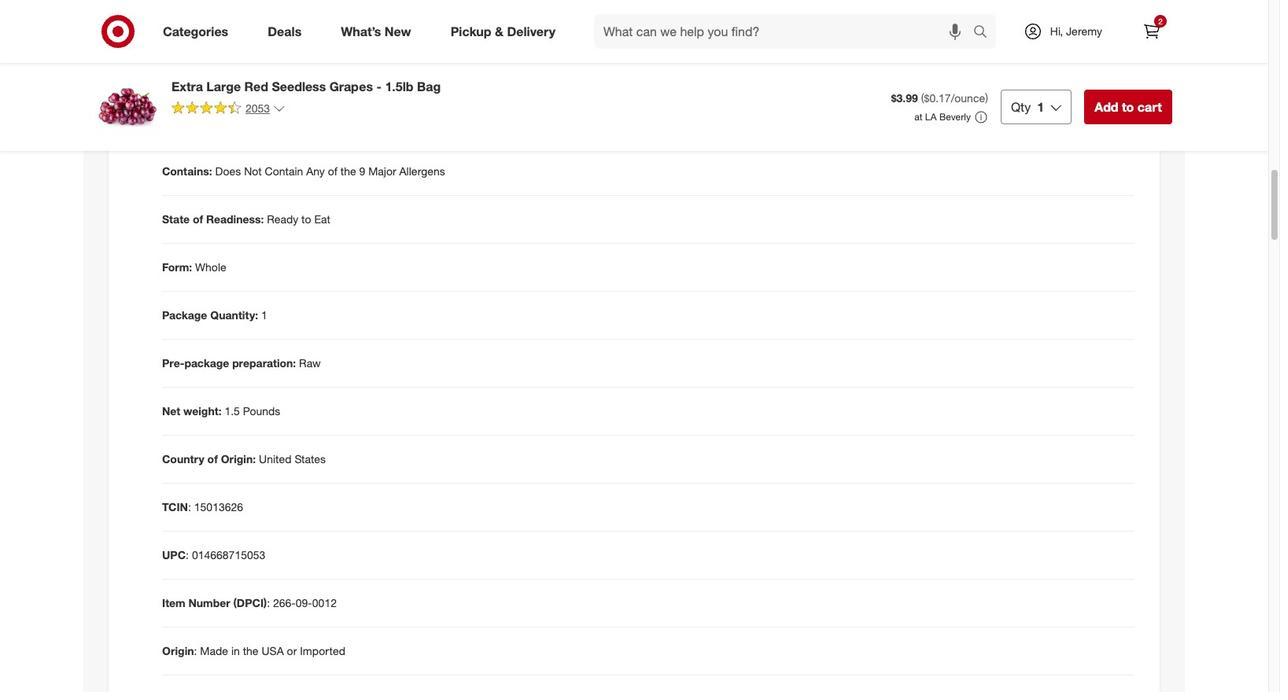 Task type: vqa. For each thing, say whether or not it's contained in the screenshot.


Task type: locate. For each thing, give the bounding box(es) containing it.
any
[[306, 165, 325, 178]]

266-
[[273, 597, 296, 610]]

2 link
[[1135, 14, 1170, 49]]

1 vertical spatial contain
[[265, 165, 303, 178]]

add to cart
[[1095, 99, 1163, 115]]

new
[[385, 23, 411, 39]]

What can we help you find? suggestions appear below search field
[[594, 14, 978, 49]]

1 vertical spatial to
[[302, 213, 311, 226]]

origin
[[162, 645, 194, 658]]

1 horizontal spatial to
[[1123, 99, 1135, 115]]

1.5lb up extra
[[178, 57, 202, 70]]

1 vertical spatial 1
[[261, 309, 267, 322]]

: left 014668715053
[[186, 549, 189, 562]]

of right any
[[328, 165, 338, 178]]

image of extra large red seedless grapes - 1.5lb bag image
[[96, 76, 159, 139]]

jeremy
[[1067, 24, 1103, 38]]

of left origin:
[[208, 453, 218, 466]]

pre-
[[162, 357, 185, 370]]

origin : made in the usa or imported
[[162, 645, 346, 658]]

grapes
[[330, 79, 373, 94]]

country
[[162, 453, 204, 466]]

net weight: 1.5 pounds
[[162, 405, 281, 418]]

1 vertical spatial 1.5lb
[[385, 79, 414, 94]]

hi,
[[1051, 24, 1064, 38]]

0 horizontal spatial to
[[302, 213, 311, 226]]

extra large red seedless grapes - 1.5lb bag
[[172, 79, 441, 94]]

pickup & delivery
[[451, 23, 556, 39]]

(
[[922, 91, 925, 105]]

contain magnesium
[[178, 35, 277, 48]]

magnesium
[[219, 35, 277, 48]]

the right in
[[243, 645, 259, 658]]

: left 15013626
[[188, 501, 191, 514]]

1.5lb right "-"
[[385, 79, 414, 94]]

extra
[[172, 79, 203, 94]]

search button
[[967, 14, 1005, 52]]

large
[[206, 79, 241, 94]]

contain right not
[[265, 165, 303, 178]]

to left eat
[[302, 213, 311, 226]]

does
[[215, 165, 241, 178]]

: for 014668715053
[[186, 549, 189, 562]]

0 horizontal spatial 1.5lb
[[178, 57, 202, 70]]

vitamin
[[239, 13, 275, 26]]

readiness:
[[206, 213, 264, 226]]

beverly
[[940, 111, 971, 123]]

source
[[188, 13, 223, 26]]

in
[[231, 645, 240, 658]]

bag
[[205, 57, 224, 70]]

tcin : 15013626
[[162, 501, 243, 514]]

delivery
[[507, 23, 556, 39]]

pickup & delivery link
[[437, 14, 576, 49]]

1
[[1038, 99, 1045, 115], [261, 309, 267, 322]]

0 vertical spatial to
[[1123, 99, 1135, 115]]

not
[[244, 165, 262, 178]]

major
[[369, 165, 397, 178]]

of
[[226, 13, 236, 26], [328, 165, 338, 178], [193, 213, 203, 226], [208, 453, 218, 466]]

usa
[[262, 645, 284, 658]]

categories
[[163, 23, 228, 39]]

upc
[[162, 549, 186, 562]]

qty 1
[[1012, 99, 1045, 115]]

0 vertical spatial contain
[[178, 35, 216, 48]]

pounds
[[243, 405, 281, 418]]

1 right quantity:
[[261, 309, 267, 322]]

1 right qty
[[1038, 99, 1045, 115]]

to
[[1123, 99, 1135, 115], [302, 213, 311, 226]]

add
[[1095, 99, 1119, 115]]

the left 9
[[341, 165, 356, 178]]

-
[[377, 79, 382, 94]]

of up contain magnesium
[[226, 13, 236, 26]]

1.5lb bag
[[178, 57, 224, 70]]

to right add
[[1123, 99, 1135, 115]]

0 vertical spatial 1.5lb
[[178, 57, 202, 70]]

: left made
[[194, 645, 197, 658]]

1.5
[[225, 405, 240, 418]]

country of origin: united states
[[162, 453, 326, 466]]

&
[[495, 23, 504, 39]]

0 vertical spatial 1
[[1038, 99, 1045, 115]]

0 horizontal spatial the
[[243, 645, 259, 658]]

a
[[178, 13, 185, 26]]

upc : 014668715053
[[162, 549, 266, 562]]

form:
[[162, 261, 192, 274]]

2053 link
[[172, 101, 286, 119]]

pickup
[[451, 23, 492, 39]]

contain up 1.5lb bag
[[178, 35, 216, 48]]

0 horizontal spatial 1
[[261, 309, 267, 322]]

eat
[[314, 213, 331, 226]]

2053
[[246, 102, 270, 115]]

9
[[359, 165, 366, 178]]

form: whole
[[162, 261, 226, 274]]

contain
[[178, 35, 216, 48], [265, 165, 303, 178]]

0 vertical spatial the
[[341, 165, 356, 178]]



Task type: describe. For each thing, give the bounding box(es) containing it.
or
[[287, 645, 297, 658]]

1 vertical spatial the
[[243, 645, 259, 658]]

preparation:
[[232, 357, 296, 370]]

contains:
[[162, 165, 212, 178]]

net
[[162, 405, 180, 418]]

package
[[185, 357, 229, 370]]

number
[[189, 597, 230, 610]]

whole
[[195, 261, 226, 274]]

0 horizontal spatial contain
[[178, 35, 216, 48]]

at
[[915, 111, 923, 123]]

a source of vitamin c
[[178, 13, 286, 26]]

package
[[162, 309, 207, 322]]

made
[[200, 645, 228, 658]]

1 horizontal spatial 1
[[1038, 99, 1045, 115]]

categories link
[[150, 14, 248, 49]]

cart
[[1138, 99, 1163, 115]]

item
[[162, 597, 186, 610]]

hi, jeremy
[[1051, 24, 1103, 38]]

search
[[967, 25, 1005, 41]]

: for 15013626
[[188, 501, 191, 514]]

seedless
[[272, 79, 326, 94]]

quantity:
[[210, 309, 258, 322]]

specifications button
[[121, 108, 1148, 158]]

deals
[[268, 23, 302, 39]]

what's new
[[341, 23, 411, 39]]

pre-package preparation: raw
[[162, 357, 321, 370]]

at la beverly
[[915, 111, 971, 123]]

: left 266- on the left bottom of the page
[[267, 597, 270, 610]]

c
[[278, 13, 286, 26]]

$3.99 ( $0.17 /ounce )
[[892, 91, 989, 105]]

state
[[162, 213, 190, 226]]

1 horizontal spatial the
[[341, 165, 356, 178]]

la
[[926, 111, 937, 123]]

0012
[[312, 597, 337, 610]]

$0.17
[[925, 91, 952, 105]]

what's
[[341, 23, 381, 39]]

)
[[986, 91, 989, 105]]

contains: does not contain any of the 9 major allergens
[[162, 165, 445, 178]]

state of readiness: ready to eat
[[162, 213, 331, 226]]

09-
[[296, 597, 312, 610]]

allergens
[[400, 165, 445, 178]]

raw
[[299, 357, 321, 370]]

ready
[[267, 213, 299, 226]]

to inside add to cart 'button'
[[1123, 99, 1135, 115]]

of right state
[[193, 213, 203, 226]]

add to cart button
[[1085, 90, 1173, 124]]

item number (dpci) : 266-09-0012
[[162, 597, 337, 610]]

/ounce
[[952, 91, 986, 105]]

imported
[[300, 645, 346, 658]]

package quantity: 1
[[162, 309, 267, 322]]

origin:
[[221, 453, 256, 466]]

014668715053
[[192, 549, 266, 562]]

red
[[244, 79, 268, 94]]

united
[[259, 453, 292, 466]]

specifications
[[162, 123, 263, 141]]

: for made
[[194, 645, 197, 658]]

what's new link
[[328, 14, 431, 49]]

(dpci)
[[234, 597, 267, 610]]

1 horizontal spatial 1.5lb
[[385, 79, 414, 94]]

$3.99
[[892, 91, 919, 105]]

1 horizontal spatial contain
[[265, 165, 303, 178]]

states
[[295, 453, 326, 466]]

tcin
[[162, 501, 188, 514]]

qty
[[1012, 99, 1032, 115]]

2
[[1159, 17, 1163, 26]]



